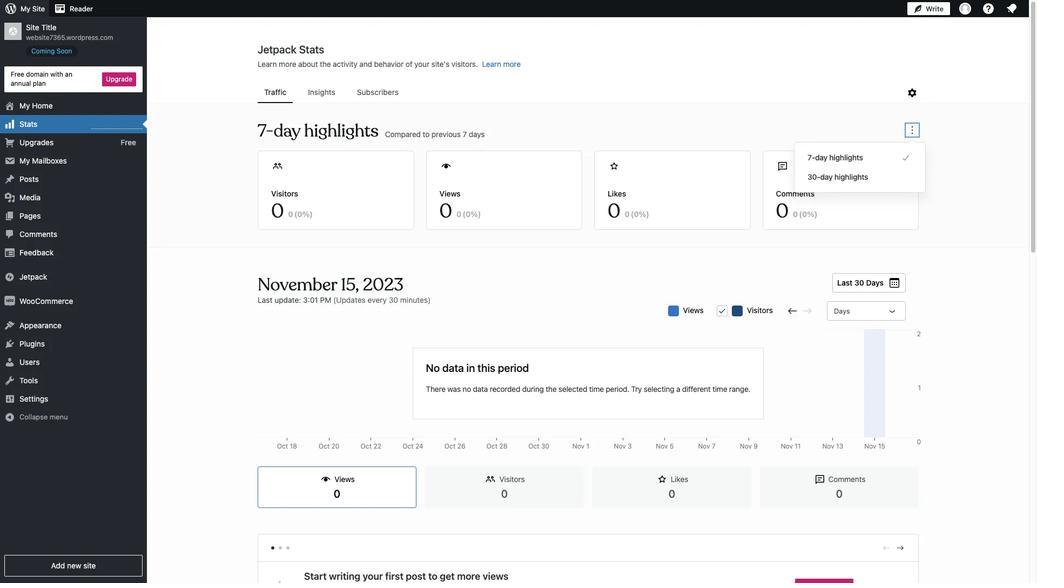 Task type: vqa. For each thing, say whether or not it's contained in the screenshot.
PODCASTY
no



Task type: describe. For each thing, give the bounding box(es) containing it.
nov 1
[[573, 442, 589, 451]]

2023
[[363, 274, 404, 296]]

comments for comments 0
[[829, 475, 866, 484]]

feedback
[[19, 248, 54, 257]]

1 horizontal spatial the
[[546, 384, 557, 394]]

img image for woocommerce
[[4, 296, 15, 307]]

subscribers link
[[351, 83, 405, 102]]

9
[[754, 442, 758, 451]]

free for free domain with an annual plan
[[11, 70, 24, 78]]

more
[[279, 59, 296, 69]]

nov for nov 5
[[656, 442, 668, 451]]

insights
[[308, 88, 335, 97]]

nov for nov 3
[[614, 442, 626, 451]]

oct for oct 20
[[319, 442, 330, 451]]

domain
[[26, 70, 49, 78]]

30-day highlights
[[808, 172, 868, 182]]

stats link
[[0, 115, 147, 133]]

comments for comments 0 0 ( 0 %)
[[776, 189, 815, 198]]

(updates
[[333, 296, 366, 305]]

an
[[65, 70, 72, 78]]

1 inside the 100,000 2 1 0
[[918, 384, 921, 392]]

users link
[[0, 353, 147, 371]]

0 inside visitors 0
[[501, 488, 508, 500]]

my for my mailboxes
[[19, 156, 30, 165]]

oct 20
[[319, 442, 339, 451]]

about
[[298, 59, 318, 69]]

%) for views 0 0 ( 0 %)
[[471, 210, 481, 219]]

behavior
[[374, 59, 404, 69]]

7- inside jetpack stats 'main content'
[[258, 120, 274, 142]]

0 horizontal spatial data
[[442, 362, 464, 374]]

views for views 0
[[335, 475, 355, 484]]

selected
[[559, 384, 587, 394]]

views for views
[[683, 306, 704, 315]]

0 vertical spatial 7
[[463, 129, 467, 139]]

( for visitors 0 0 ( 0 %)
[[294, 210, 297, 219]]

my for my site
[[21, 4, 30, 13]]

upgrade button
[[102, 72, 136, 86]]

november 15, 2023 last update: 3:01 pm (updates every 30 minutes)
[[258, 274, 431, 305]]

100,000 for 100,000
[[896, 442, 921, 451]]

learn
[[258, 59, 277, 69]]

likes 0
[[669, 475, 688, 500]]

days inside days dropdown button
[[834, 307, 850, 316]]

collapse
[[19, 413, 48, 421]]

24
[[415, 442, 423, 451]]

this
[[478, 362, 495, 374]]

nov for nov 13
[[823, 442, 835, 451]]

traffic
[[264, 88, 286, 97]]

highest hourly views 0 image
[[91, 122, 143, 129]]

%) for comments 0 0 ( 0 %)
[[807, 210, 818, 219]]

nov for nov 9
[[740, 442, 752, 451]]

appearance
[[19, 321, 61, 330]]

a
[[676, 384, 680, 394]]

highlights for the 30-day highlights button
[[835, 172, 868, 182]]

26
[[457, 442, 465, 451]]

site inside site title website7365.wordpress.com coming soon
[[26, 23, 39, 32]]

oct 30
[[528, 442, 550, 451]]

oct 22
[[361, 442, 381, 451]]

post
[[406, 571, 426, 582]]

7-day highlights button
[[808, 151, 912, 164]]

visitors for visitors 0 0 ( 0 %)
[[271, 189, 298, 198]]

oct for oct 22
[[361, 442, 372, 451]]

tools link
[[0, 371, 147, 390]]

oct for oct 26
[[445, 442, 456, 451]]

likes for likes 0
[[671, 475, 688, 484]]

add
[[51, 561, 65, 571]]

oct 18
[[277, 442, 297, 451]]

during
[[522, 384, 544, 394]]

different
[[682, 384, 711, 394]]

%) for visitors 0 0 ( 0 %)
[[302, 210, 313, 219]]

media
[[19, 193, 41, 202]]

settings link
[[0, 390, 147, 408]]

was
[[448, 384, 461, 394]]

%) for likes 0 0 ( 0 %)
[[639, 210, 649, 219]]

18
[[290, 442, 297, 451]]

1 horizontal spatial data
[[473, 384, 488, 394]]

media link
[[0, 188, 147, 207]]

previous
[[432, 129, 461, 139]]

jetpack stats
[[258, 43, 324, 56]]

traffic link
[[258, 83, 293, 102]]

start
[[304, 571, 327, 582]]

menu inside jetpack stats 'main content'
[[258, 83, 906, 103]]

my site link
[[0, 0, 49, 17]]

upgrade
[[106, 75, 132, 83]]

first
[[385, 571, 404, 582]]

users
[[19, 357, 40, 367]]

new
[[67, 561, 81, 571]]

nov for nov 1
[[573, 442, 585, 451]]

menu
[[50, 413, 68, 421]]

visitors for visitors 0
[[499, 475, 525, 484]]

views 0 0 ( 0 %)
[[440, 189, 481, 224]]

upgrades
[[19, 138, 54, 147]]

1 vertical spatial to
[[428, 571, 438, 582]]

soon
[[57, 47, 72, 55]]

13
[[836, 442, 843, 451]]

oct for oct 30
[[528, 442, 540, 451]]

22
[[374, 442, 381, 451]]

0 inside the views 0
[[334, 488, 340, 500]]

100,000 2 1 0
[[896, 330, 921, 446]]

minutes)
[[400, 296, 431, 305]]

20
[[331, 442, 339, 451]]

learn more link
[[482, 59, 521, 69]]

my mailboxes
[[19, 156, 67, 165]]

home
[[32, 101, 53, 110]]

nov for nov 11
[[781, 442, 793, 451]]

learn more
[[482, 59, 521, 69]]

next image
[[896, 543, 905, 553]]

subscribers
[[357, 88, 399, 97]]

1 time from the left
[[589, 384, 604, 394]]

last inside button
[[837, 278, 853, 287]]

woocommerce
[[19, 296, 73, 306]]

7-day highlights inside jetpack stats 'main content'
[[258, 120, 379, 142]]

15
[[878, 442, 885, 451]]

period
[[498, 362, 529, 374]]

nov 7
[[698, 442, 716, 451]]

reader
[[70, 4, 93, 13]]

visitors 0 0 ( 0 %)
[[271, 189, 313, 224]]

comments 0
[[829, 475, 866, 500]]



Task type: locate. For each thing, give the bounding box(es) containing it.
1 vertical spatial likes
[[671, 475, 688, 484]]

my left home
[[19, 101, 30, 110]]

28
[[499, 442, 507, 451]]

plugins link
[[0, 335, 147, 353]]

1 horizontal spatial 7
[[712, 442, 716, 451]]

1 vertical spatial days
[[834, 307, 850, 316]]

0 vertical spatial 1
[[918, 384, 921, 392]]

oct right 28
[[528, 442, 540, 451]]

my left the reader link
[[21, 4, 30, 13]]

comments down '30-'
[[776, 189, 815, 198]]

0 vertical spatial 30
[[855, 278, 864, 287]]

nov 11
[[781, 442, 801, 451]]

0 vertical spatial comments
[[776, 189, 815, 198]]

likes inside likes 0 0 ( 0 %)
[[608, 189, 626, 198]]

img image left jetpack
[[4, 272, 15, 282]]

free inside "free domain with an annual plan"
[[11, 70, 24, 78]]

oct for oct 24
[[403, 442, 414, 451]]

site up the title
[[32, 4, 45, 13]]

( for likes 0 0 ( 0 %)
[[631, 210, 634, 219]]

8 nov from the left
[[865, 442, 877, 451]]

3 oct from the left
[[361, 442, 372, 451]]

1 vertical spatial site
[[26, 23, 39, 32]]

0 horizontal spatial 7-
[[258, 120, 274, 142]]

start writing your first post to get more views
[[304, 571, 509, 582]]

highlights inside "button"
[[830, 153, 863, 162]]

oct left 24
[[403, 442, 414, 451]]

last left update:
[[258, 296, 273, 305]]

help image
[[982, 2, 995, 15]]

views
[[440, 189, 461, 198], [683, 306, 704, 315], [335, 475, 355, 484]]

( inside likes 0 0 ( 0 %)
[[631, 210, 634, 219]]

my inside my mailboxes link
[[19, 156, 30, 165]]

site title website7365.wordpress.com coming soon
[[26, 23, 113, 55]]

and
[[359, 59, 372, 69]]

5
[[670, 442, 674, 451]]

comments for comments
[[19, 229, 57, 239]]

coming
[[31, 47, 55, 55]]

highlights
[[304, 120, 379, 142], [830, 153, 863, 162], [835, 172, 868, 182]]

0 horizontal spatial last
[[258, 296, 273, 305]]

1 vertical spatial free
[[121, 137, 136, 147]]

data right no
[[473, 384, 488, 394]]

4 %) from the left
[[807, 210, 818, 219]]

None checkbox
[[717, 306, 728, 317]]

0 horizontal spatial visitors
[[271, 189, 298, 198]]

0 horizontal spatial the
[[320, 59, 331, 69]]

try
[[631, 384, 642, 394]]

pager controls element
[[258, 535, 918, 562]]

2 vertical spatial views
[[335, 475, 355, 484]]

comments down 13
[[829, 475, 866, 484]]

title
[[41, 23, 57, 32]]

pm
[[320, 296, 331, 305]]

1 horizontal spatial your
[[414, 59, 430, 69]]

2 nov from the left
[[614, 442, 626, 451]]

7-day highlights up 30-day highlights
[[808, 153, 863, 162]]

there
[[426, 384, 446, 394]]

site left the title
[[26, 23, 39, 32]]

0 vertical spatial 100,000
[[896, 330, 921, 338]]

img image left woocommerce
[[4, 296, 15, 307]]

my mailboxes link
[[0, 152, 147, 170]]

( inside comments 0 0 ( 0 %)
[[799, 210, 802, 219]]

last up days dropdown button
[[837, 278, 853, 287]]

1 vertical spatial my
[[19, 101, 30, 110]]

1 vertical spatial views
[[683, 306, 704, 315]]

7- down traffic link
[[258, 120, 274, 142]]

0 inside likes 0
[[669, 488, 675, 500]]

30 right every
[[389, 296, 398, 305]]

2 vertical spatial highlights
[[835, 172, 868, 182]]

highlights up 30-day highlights
[[830, 153, 863, 162]]

views for views 0 0 ( 0 %)
[[440, 189, 461, 198]]

site
[[83, 561, 96, 571]]

1 %) from the left
[[302, 210, 313, 219]]

5 oct from the left
[[445, 442, 456, 451]]

2 100,000 from the top
[[896, 442, 921, 451]]

1 oct from the left
[[277, 442, 288, 451]]

%) inside comments 0 0 ( 0 %)
[[807, 210, 818, 219]]

likes 0 0 ( 0 %)
[[608, 189, 649, 224]]

7-
[[258, 120, 274, 142], [808, 153, 815, 162]]

1 vertical spatial 7-
[[808, 153, 815, 162]]

tooltip
[[789, 137, 926, 193]]

0 horizontal spatial time
[[589, 384, 604, 394]]

7-day highlights down insights link
[[258, 120, 379, 142]]

time left period.
[[589, 384, 604, 394]]

0 vertical spatial highlights
[[304, 120, 379, 142]]

img image
[[4, 272, 15, 282], [4, 296, 15, 307]]

free domain with an annual plan
[[11, 70, 72, 87]]

0 horizontal spatial 1
[[586, 442, 589, 451]]

( inside the 'visitors 0 0 ( 0 %)'
[[294, 210, 297, 219]]

0 inside the 100,000 2 1 0
[[917, 438, 921, 446]]

0 vertical spatial last
[[837, 278, 853, 287]]

november
[[258, 274, 337, 296]]

visitors inside the 'visitors 0 0 ( 0 %)'
[[271, 189, 298, 198]]

menu containing traffic
[[258, 83, 906, 103]]

highlights for 7-day highlights "button"
[[830, 153, 863, 162]]

free
[[11, 70, 24, 78], [121, 137, 136, 147]]

appearance link
[[0, 316, 147, 335]]

last inside november 15, 2023 last update: 3:01 pm (updates every 30 minutes)
[[258, 296, 273, 305]]

30 for oct
[[541, 442, 550, 451]]

comments inside comments 0 0 ( 0 %)
[[776, 189, 815, 198]]

1 vertical spatial 7-day highlights
[[808, 153, 863, 162]]

1 vertical spatial 30
[[389, 296, 398, 305]]

oct left 18
[[277, 442, 288, 451]]

jetpack
[[19, 272, 47, 281]]

0 horizontal spatial 7-day highlights
[[258, 120, 379, 142]]

2 vertical spatial day
[[820, 172, 833, 182]]

0 vertical spatial data
[[442, 362, 464, 374]]

your left first
[[363, 571, 383, 582]]

2 ( from the left
[[463, 210, 466, 219]]

1 vertical spatial last
[[258, 296, 273, 305]]

1 nov from the left
[[573, 442, 585, 451]]

2 oct from the left
[[319, 442, 330, 451]]

day up '30-'
[[815, 153, 828, 162]]

1 horizontal spatial 1
[[918, 384, 921, 392]]

day down 7-day highlights "button"
[[820, 172, 833, 182]]

my profile image
[[959, 3, 971, 15]]

0 vertical spatial img image
[[4, 272, 15, 282]]

oct left 22
[[361, 442, 372, 451]]

3 ( from the left
[[631, 210, 634, 219]]

30 for last
[[855, 278, 864, 287]]

range.
[[729, 384, 751, 394]]

3 nov from the left
[[656, 442, 668, 451]]

stats
[[19, 119, 37, 128]]

nov right 5
[[698, 442, 710, 451]]

img image for jetpack
[[4, 272, 15, 282]]

2 vertical spatial comments
[[829, 475, 866, 484]]

7-day highlights inside "button"
[[808, 153, 863, 162]]

1 horizontal spatial 7-day highlights
[[808, 153, 863, 162]]

1 vertical spatial 100,000
[[896, 442, 921, 451]]

1 horizontal spatial visitors
[[499, 475, 525, 484]]

2 vertical spatial 30
[[541, 442, 550, 451]]

pages
[[19, 211, 41, 220]]

img image inside "jetpack" link
[[4, 272, 15, 282]]

get
[[440, 571, 455, 582]]

img image inside woocommerce link
[[4, 296, 15, 307]]

oct 26
[[445, 442, 465, 451]]

the right the about in the top left of the page
[[320, 59, 331, 69]]

oct 28
[[487, 442, 507, 451]]

comments up feedback
[[19, 229, 57, 239]]

%) inside likes 0 0 ( 0 %)
[[639, 210, 649, 219]]

%) inside the views 0 0 ( 0 %)
[[471, 210, 481, 219]]

tools
[[19, 376, 38, 385]]

0 horizontal spatial likes
[[608, 189, 626, 198]]

days
[[866, 278, 884, 287], [834, 307, 850, 316]]

nov left 5
[[656, 442, 668, 451]]

day for the 30-day highlights button
[[820, 172, 833, 182]]

1 horizontal spatial 30
[[541, 442, 550, 451]]

jetpack stats learn more about the activity and behavior of your site's visitors. learn more
[[258, 43, 521, 69]]

nov for nov 7
[[698, 442, 710, 451]]

( for comments 0 0 ( 0 %)
[[799, 210, 802, 219]]

1 ( from the left
[[294, 210, 297, 219]]

2 horizontal spatial 30
[[855, 278, 864, 287]]

views inside the views 0 0 ( 0 %)
[[440, 189, 461, 198]]

1 horizontal spatial views
[[440, 189, 461, 198]]

100,000 down days dropdown button
[[896, 330, 921, 338]]

free down "highest hourly views 0" image
[[121, 137, 136, 147]]

oct left 20
[[319, 442, 330, 451]]

0 vertical spatial to
[[423, 129, 430, 139]]

2
[[917, 330, 921, 338]]

website7365.wordpress.com
[[26, 34, 113, 42]]

1
[[918, 384, 921, 392], [586, 442, 589, 451]]

7 oct from the left
[[528, 442, 540, 451]]

likes inside likes 0
[[671, 475, 688, 484]]

1 horizontal spatial likes
[[671, 475, 688, 484]]

visitors
[[271, 189, 298, 198], [747, 306, 773, 315], [499, 475, 525, 484]]

0 vertical spatial site
[[32, 4, 45, 13]]

30 left nov 1
[[541, 442, 550, 451]]

2 img image from the top
[[4, 296, 15, 307]]

4 nov from the left
[[698, 442, 710, 451]]

visitors for visitors
[[747, 306, 773, 315]]

30 up days dropdown button
[[855, 278, 864, 287]]

1 vertical spatial 7
[[712, 442, 716, 451]]

woocommerce link
[[0, 292, 147, 310]]

my inside my home link
[[19, 101, 30, 110]]

1 100,000 from the top
[[896, 330, 921, 338]]

day down traffic link
[[274, 120, 300, 142]]

nov left the 3
[[614, 442, 626, 451]]

selecting
[[644, 384, 674, 394]]

nov 13
[[823, 442, 843, 451]]

likes for likes 0 0 ( 0 %)
[[608, 189, 626, 198]]

highlights inside jetpack stats 'main content'
[[304, 120, 379, 142]]

tooltip containing 7-day highlights
[[789, 137, 926, 193]]

0 horizontal spatial free
[[11, 70, 24, 78]]

0 inside 'comments 0'
[[836, 488, 843, 500]]

data left the in
[[442, 362, 464, 374]]

collapse menu link
[[0, 408, 147, 426]]

no
[[463, 384, 471, 394]]

6 nov from the left
[[781, 442, 793, 451]]

2 horizontal spatial views
[[683, 306, 704, 315]]

1 vertical spatial img image
[[4, 296, 15, 307]]

0 horizontal spatial comments
[[19, 229, 57, 239]]

free for free
[[121, 137, 136, 147]]

2 %) from the left
[[471, 210, 481, 219]]

30-
[[808, 172, 820, 182]]

nov left 11 in the bottom of the page
[[781, 442, 793, 451]]

0 vertical spatial visitors
[[271, 189, 298, 198]]

3:01
[[303, 296, 318, 305]]

my up posts
[[19, 156, 30, 165]]

2 time from the left
[[713, 384, 727, 394]]

comments inside comments link
[[19, 229, 57, 239]]

insights link
[[302, 83, 342, 102]]

0 vertical spatial your
[[414, 59, 430, 69]]

my home link
[[0, 96, 147, 115]]

30-day highlights button
[[808, 171, 912, 184]]

1 vertical spatial the
[[546, 384, 557, 394]]

oct left 26
[[445, 442, 456, 451]]

3
[[628, 442, 632, 451]]

0 vertical spatial views
[[440, 189, 461, 198]]

nov left 9
[[740, 442, 752, 451]]

your right of
[[414, 59, 430, 69]]

none checkbox inside jetpack stats 'main content'
[[717, 306, 728, 317]]

1 vertical spatial day
[[815, 153, 828, 162]]

recorded
[[490, 384, 520, 394]]

manage your notifications image
[[1005, 2, 1018, 15]]

of
[[406, 59, 412, 69]]

1 horizontal spatial last
[[837, 278, 853, 287]]

%) inside the 'visitors 0 0 ( 0 %)'
[[302, 210, 313, 219]]

100,000 right "15" at the right bottom
[[896, 442, 921, 451]]

nov 15
[[865, 442, 885, 451]]

30 inside november 15, 2023 last update: 3:01 pm (updates every 30 minutes)
[[389, 296, 398, 305]]

7 left nov 9
[[712, 442, 716, 451]]

oct left 28
[[487, 442, 498, 451]]

to left get
[[428, 571, 438, 582]]

visitors.
[[452, 59, 478, 69]]

( inside the views 0 0 ( 0 %)
[[463, 210, 466, 219]]

days up days dropdown button
[[866, 278, 884, 287]]

( for views 0 0 ( 0 %)
[[463, 210, 466, 219]]

0 vertical spatial free
[[11, 70, 24, 78]]

oct 24
[[403, 442, 423, 451]]

1 horizontal spatial 7-
[[808, 153, 815, 162]]

0 vertical spatial the
[[320, 59, 331, 69]]

your inside jetpack stats learn more about the activity and behavior of your site's visitors. learn more
[[414, 59, 430, 69]]

0 horizontal spatial your
[[363, 571, 383, 582]]

pages link
[[0, 207, 147, 225]]

2 vertical spatial my
[[19, 156, 30, 165]]

the right during
[[546, 384, 557, 394]]

7- up '30-'
[[808, 153, 815, 162]]

5 nov from the left
[[740, 442, 752, 451]]

0 vertical spatial 7-
[[258, 120, 274, 142]]

day inside "button"
[[815, 153, 828, 162]]

7- inside "button"
[[808, 153, 815, 162]]

100,000 for 100,000 2 1 0
[[896, 330, 921, 338]]

7 left the days
[[463, 129, 467, 139]]

1 horizontal spatial comments
[[776, 189, 815, 198]]

day inside button
[[820, 172, 833, 182]]

visitors 0
[[499, 475, 525, 500]]

0 vertical spatial days
[[866, 278, 884, 287]]

days inside the last 30 days button
[[866, 278, 884, 287]]

time left range.
[[713, 384, 727, 394]]

write link
[[908, 0, 950, 17]]

30 inside button
[[855, 278, 864, 287]]

no
[[426, 362, 440, 374]]

1 vertical spatial data
[[473, 384, 488, 394]]

menu
[[258, 83, 906, 103]]

there was no data recorded during the selected time period. try selecting a different time range.
[[426, 384, 751, 394]]

4 ( from the left
[[799, 210, 802, 219]]

writing
[[329, 571, 360, 582]]

compared to previous 7 days
[[385, 129, 485, 139]]

0 vertical spatial my
[[21, 4, 30, 13]]

comments link
[[0, 225, 147, 243]]

highlights down insights link
[[304, 120, 379, 142]]

1 img image from the top
[[4, 272, 15, 282]]

2 horizontal spatial visitors
[[747, 306, 773, 315]]

1 horizontal spatial days
[[866, 278, 884, 287]]

nov 3
[[614, 442, 632, 451]]

0 horizontal spatial views
[[335, 475, 355, 484]]

1 horizontal spatial time
[[713, 384, 727, 394]]

1 vertical spatial visitors
[[747, 306, 773, 315]]

highlights down 7-day highlights "button"
[[835, 172, 868, 182]]

my for my home
[[19, 101, 30, 110]]

write
[[926, 4, 944, 13]]

0 vertical spatial 7-day highlights
[[258, 120, 379, 142]]

days down the "last 30 days"
[[834, 307, 850, 316]]

add new site
[[51, 561, 96, 571]]

nov left 13
[[823, 442, 835, 451]]

7 nov from the left
[[823, 442, 835, 451]]

jetpack stats main content
[[147, 43, 1037, 583]]

4 oct from the left
[[403, 442, 414, 451]]

my site
[[21, 4, 45, 13]]

activity
[[333, 59, 358, 69]]

0 horizontal spatial 30
[[389, 296, 398, 305]]

oct for oct 18
[[277, 442, 288, 451]]

the inside jetpack stats learn more about the activity and behavior of your site's visitors. learn more
[[320, 59, 331, 69]]

1 vertical spatial 1
[[586, 442, 589, 451]]

free up 'annual plan'
[[11, 70, 24, 78]]

1 horizontal spatial free
[[121, 137, 136, 147]]

nov left "15" at the right bottom
[[865, 442, 877, 451]]

nov for nov 15
[[865, 442, 877, 451]]

0 horizontal spatial days
[[834, 307, 850, 316]]

1 vertical spatial comments
[[19, 229, 57, 239]]

15,
[[341, 274, 359, 296]]

0 vertical spatial likes
[[608, 189, 626, 198]]

jetpack link
[[0, 268, 147, 286]]

feedback link
[[0, 243, 147, 262]]

to left previous
[[423, 129, 430, 139]]

previous image
[[882, 543, 891, 553]]

6 oct from the left
[[487, 442, 498, 451]]

day for 7-day highlights "button"
[[815, 153, 828, 162]]

2 horizontal spatial comments
[[829, 475, 866, 484]]

2 vertical spatial visitors
[[499, 475, 525, 484]]

7-day highlights
[[258, 120, 379, 142], [808, 153, 863, 162]]

day inside jetpack stats 'main content'
[[274, 120, 300, 142]]

your
[[414, 59, 430, 69], [363, 571, 383, 582]]

oct for oct 28
[[487, 442, 498, 451]]

nov right oct 30
[[573, 442, 585, 451]]

1 vertical spatial highlights
[[830, 153, 863, 162]]

0 vertical spatial day
[[274, 120, 300, 142]]

3 %) from the left
[[639, 210, 649, 219]]

to
[[423, 129, 430, 139], [428, 571, 438, 582]]

0 horizontal spatial 7
[[463, 129, 467, 139]]

update:
[[275, 296, 301, 305]]

data
[[442, 362, 464, 374], [473, 384, 488, 394]]

highlights inside button
[[835, 172, 868, 182]]

period.
[[606, 384, 629, 394]]

1 vertical spatial your
[[363, 571, 383, 582]]

views inside the views 0
[[335, 475, 355, 484]]

views 0
[[334, 475, 355, 500]]

every
[[368, 296, 387, 305]]



